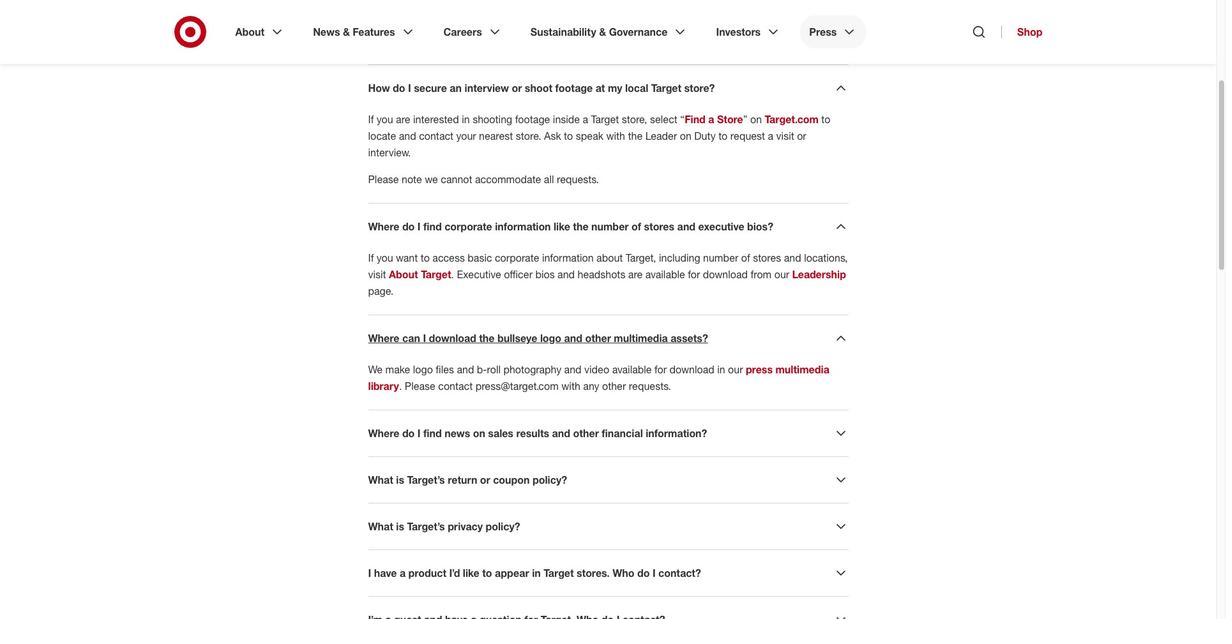 Task type: describe. For each thing, give the bounding box(es) containing it.
0 vertical spatial on
[[751, 113, 762, 126]]

corporate inside if you want to access basic corporate information about target, including number of stores and locations, visit
[[495, 252, 539, 264]]

including
[[659, 252, 701, 264]]

footage inside dropdown button
[[556, 82, 593, 95]]

b-
[[477, 363, 487, 376]]

i for the
[[423, 332, 426, 345]]

the inside dropdown button
[[573, 220, 589, 233]]

number inside dropdown button
[[592, 220, 629, 233]]

careers link
[[435, 15, 512, 49]]

at
[[596, 82, 605, 95]]

in inside region
[[462, 113, 470, 126]]

stores.
[[577, 567, 610, 580]]

do for where do i find news on sales results and other financial information?
[[402, 427, 415, 440]]

governance
[[609, 26, 668, 38]]

1 horizontal spatial please
[[405, 380, 436, 393]]

visit inside if you want to access basic corporate information about target, including number of stores and locations, visit
[[368, 268, 386, 281]]

about link
[[226, 15, 294, 49]]

stores inside if you want to access basic corporate information about target, including number of stores and locations, visit
[[753, 252, 782, 264]]

to inside dropdown button
[[482, 567, 492, 580]]

leadership link
[[793, 268, 846, 281]]

do right the who
[[638, 567, 650, 580]]

the inside dropdown button
[[479, 332, 495, 345]]

other inside dropdown button
[[586, 332, 611, 345]]

leader
[[646, 130, 677, 142]]

to inside if you want to access basic corporate information about target, including number of stores and locations, visit
[[421, 252, 430, 264]]

where for where do i find news on sales results and other financial information?
[[368, 427, 400, 440]]

footage inside region
[[515, 113, 550, 126]]

multimedia inside press multimedia library
[[776, 363, 830, 376]]

and inside if you want to access basic corporate information about target, including number of stores and locations, visit
[[784, 252, 802, 264]]

is for what is target's return or coupon policy?
[[396, 474, 404, 487]]

our for from
[[775, 268, 790, 281]]

where for where can i download the bullseye logo and other multimedia assets?
[[368, 332, 400, 345]]

shop link
[[1002, 26, 1043, 38]]

how do i secure an interview or shoot footage at my local target store? region
[[368, 96, 849, 188]]

headshots
[[578, 268, 626, 281]]

investors
[[716, 26, 761, 38]]

what is target's privacy policy?
[[368, 521, 520, 533]]

are inside about target . executive officer bios and headshots are available for download from our leadership page.
[[629, 268, 643, 281]]

locate
[[368, 130, 396, 142]]

bios
[[536, 268, 555, 281]]

results
[[516, 427, 549, 440]]

all
[[544, 173, 554, 186]]

target.com
[[765, 113, 819, 126]]

2 horizontal spatial in
[[718, 363, 726, 376]]

nearest
[[479, 130, 513, 142]]

if for if you want to access basic corporate information about target, including number of stores and locations, visit
[[368, 252, 374, 264]]

inside
[[553, 113, 580, 126]]

product
[[409, 567, 447, 580]]

ask
[[544, 130, 561, 142]]

i for news
[[418, 427, 421, 440]]

requests. inside how do i secure an interview or shoot footage at my local target store? region
[[557, 173, 599, 186]]

do for where do i find corporate information like the number of stores and executive bios?
[[402, 220, 415, 233]]

target,
[[626, 252, 656, 264]]

stores inside dropdown button
[[644, 220, 675, 233]]

and inside dropdown button
[[678, 220, 696, 233]]

sustainability & governance link
[[522, 15, 697, 49]]

"
[[681, 113, 685, 126]]

your
[[457, 130, 476, 142]]

find for corporate
[[424, 220, 442, 233]]

an
[[450, 82, 462, 95]]

available for are
[[646, 268, 685, 281]]

i for an
[[408, 82, 411, 95]]

about for about
[[235, 26, 265, 38]]

interested
[[413, 113, 459, 126]]

to locate and contact your nearest store. ask to speak with the leader on duty to request a visit or interview.
[[368, 113, 831, 159]]

a inside dropdown button
[[400, 567, 406, 580]]

visit inside to locate and contact your nearest store. ask to speak with the leader on duty to request a visit or interview.
[[777, 130, 795, 142]]

we
[[425, 173, 438, 186]]

about for about target . executive officer bios and headshots are available for download from our leadership page.
[[389, 268, 418, 281]]

you for want
[[377, 252, 393, 264]]

accommodate
[[475, 173, 541, 186]]

interview
[[465, 82, 509, 95]]

0 horizontal spatial .
[[399, 380, 402, 393]]

roll
[[487, 363, 501, 376]]

multimedia inside dropdown button
[[614, 332, 668, 345]]

what is target's return or coupon policy? button
[[368, 473, 849, 488]]

library
[[368, 380, 399, 393]]

store.
[[516, 130, 542, 142]]

do for how do i secure an interview or shoot footage at my local target store?
[[393, 82, 405, 95]]

download for photography and
[[670, 363, 715, 376]]

news & features link
[[304, 15, 425, 49]]

information inside dropdown button
[[495, 220, 551, 233]]

store?
[[685, 82, 715, 95]]

store,
[[622, 113, 648, 126]]

store
[[717, 113, 744, 126]]

careers
[[444, 26, 482, 38]]

news & features
[[313, 26, 395, 38]]

1 horizontal spatial requests.
[[629, 380, 671, 393]]

target's for return
[[407, 474, 445, 487]]

. inside about target . executive officer bios and headshots are available for download from our leadership page.
[[451, 268, 454, 281]]

investors link
[[708, 15, 790, 49]]

if you want to access basic corporate information about target, including number of stores and locations, visit
[[368, 252, 848, 281]]

i left contact?
[[653, 567, 656, 580]]

of inside if you want to access basic corporate information about target, including number of stores and locations, visit
[[742, 252, 750, 264]]

coupon
[[493, 474, 530, 487]]

you for are
[[377, 113, 393, 126]]

0 horizontal spatial with
[[562, 380, 581, 393]]

how do i secure an interview or shoot footage at my local target store?
[[368, 82, 715, 95]]

and inside "dropdown button"
[[552, 427, 571, 440]]

features
[[353, 26, 395, 38]]

1 vertical spatial contact
[[438, 380, 473, 393]]

is for what is target's privacy policy?
[[396, 521, 404, 533]]

we make logo files and b-roll photography and video available for download in our
[[368, 363, 746, 376]]

& for sustainability
[[599, 26, 606, 38]]

bios?
[[748, 220, 774, 233]]

speak
[[576, 130, 604, 142]]

1 horizontal spatial like
[[554, 220, 570, 233]]

page.
[[368, 285, 394, 298]]

a up speak on the top
[[583, 113, 588, 126]]

photography and
[[504, 363, 582, 376]]

if for if you are interested in shooting footage inside a target store, select " find a store " on target.com
[[368, 113, 374, 126]]

for for are
[[688, 268, 700, 281]]

find
[[685, 113, 706, 126]]

please inside how do i secure an interview or shoot footage at my local target store? region
[[368, 173, 399, 186]]

the inside to locate and contact your nearest store. ask to speak with the leader on duty to request a visit or interview.
[[628, 130, 643, 142]]

other inside "dropdown button"
[[573, 427, 599, 440]]

0 vertical spatial policy?
[[533, 474, 567, 487]]

i for corporate
[[418, 220, 421, 233]]

have
[[374, 567, 397, 580]]

a inside to locate and contact your nearest store. ask to speak with the leader on duty to request a visit or interview.
[[768, 130, 774, 142]]

are inside how do i secure an interview or shoot footage at my local target store? region
[[396, 113, 411, 126]]

where for where do i find corporate information like the number of stores and executive bios?
[[368, 220, 400, 233]]

"
[[744, 113, 748, 126]]

press@target.com
[[476, 380, 559, 393]]

financial
[[602, 427, 643, 440]]

download inside dropdown button
[[429, 332, 476, 345]]

secure
[[414, 82, 447, 95]]

basic
[[468, 252, 492, 264]]

2 vertical spatial or
[[480, 474, 490, 487]]

please note we cannot accommodate all requests.
[[368, 173, 599, 186]]

about target . executive officer bios and headshots are available for download from our leadership page.
[[368, 268, 846, 298]]

news
[[313, 26, 340, 38]]

appear
[[495, 567, 529, 580]]

sustainability & governance
[[531, 26, 668, 38]]

duty
[[695, 130, 716, 142]]

logo inside dropdown button
[[540, 332, 562, 345]]

bullseye
[[498, 332, 538, 345]]



Task type: locate. For each thing, give the bounding box(es) containing it.
2 horizontal spatial or
[[797, 130, 807, 142]]

0 vertical spatial is
[[396, 474, 404, 487]]

0 horizontal spatial are
[[396, 113, 411, 126]]

1 & from the left
[[343, 26, 350, 38]]

want
[[396, 252, 418, 264]]

1 vertical spatial .
[[399, 380, 402, 393]]

1 vertical spatial what
[[368, 521, 393, 533]]

2 vertical spatial in
[[532, 567, 541, 580]]

0 vertical spatial in
[[462, 113, 470, 126]]

and inside to locate and contact your nearest store. ask to speak with the leader on duty to request a visit or interview.
[[399, 130, 416, 142]]

our left press
[[728, 363, 743, 376]]

the down store,
[[628, 130, 643, 142]]

any
[[583, 380, 600, 393]]

information inside if you want to access basic corporate information about target, including number of stores and locations, visit
[[542, 252, 594, 264]]

2 & from the left
[[599, 26, 606, 38]]

for for video
[[655, 363, 667, 376]]

are down target,
[[629, 268, 643, 281]]

1 horizontal spatial on
[[680, 130, 692, 142]]

0 vertical spatial about
[[235, 26, 265, 38]]

requests. right the all
[[557, 173, 599, 186]]

target right local
[[651, 82, 682, 95]]

2 if from the top
[[368, 252, 374, 264]]

to right target.com link on the top right
[[822, 113, 831, 126]]

cannot
[[441, 173, 472, 186]]

visit down target.com
[[777, 130, 795, 142]]

download up the files
[[429, 332, 476, 345]]

1 what from the top
[[368, 474, 393, 487]]

of down bios?
[[742, 252, 750, 264]]

press multimedia library
[[368, 363, 830, 393]]

2 is from the top
[[396, 521, 404, 533]]

like right the 'i'd'
[[463, 567, 480, 580]]

0 vertical spatial find
[[424, 220, 442, 233]]

1 vertical spatial information
[[542, 252, 594, 264]]

to
[[822, 113, 831, 126], [564, 130, 573, 142], [719, 130, 728, 142], [421, 252, 430, 264], [482, 567, 492, 580]]

0 vertical spatial like
[[554, 220, 570, 233]]

1 horizontal spatial .
[[451, 268, 454, 281]]

stores up the from
[[753, 252, 782, 264]]

and inside dropdown button
[[564, 332, 583, 345]]

in left press
[[718, 363, 726, 376]]

1 vertical spatial our
[[728, 363, 743, 376]]

and up leadership link
[[784, 252, 802, 264]]

if up locate
[[368, 113, 374, 126]]

.
[[451, 268, 454, 281], [399, 380, 402, 393]]

about inside about link
[[235, 26, 265, 38]]

0 vertical spatial footage
[[556, 82, 593, 95]]

where do i find news on sales results and other financial information?
[[368, 427, 707, 440]]

where can i download the bullseye logo and other multimedia assets? button
[[368, 331, 849, 346]]

how do i secure an interview or shoot footage at my local target store? button
[[368, 80, 849, 96]]

1 vertical spatial please
[[405, 380, 436, 393]]

corporate up basic
[[445, 220, 492, 233]]

our
[[775, 268, 790, 281], [728, 363, 743, 376]]

privacy
[[448, 521, 483, 533]]

policy? right coupon
[[533, 474, 567, 487]]

contact inside to locate and contact your nearest store. ask to speak with the leader on duty to request a visit or interview.
[[419, 130, 454, 142]]

1 vertical spatial corporate
[[495, 252, 539, 264]]

you left want
[[377, 252, 393, 264]]

you inside if you want to access basic corporate information about target, including number of stores and locations, visit
[[377, 252, 393, 264]]

corporate up officer
[[495, 252, 539, 264]]

1 horizontal spatial about
[[389, 268, 418, 281]]

0 horizontal spatial logo
[[413, 363, 433, 376]]

0 horizontal spatial policy?
[[486, 521, 520, 533]]

assets?
[[671, 332, 708, 345]]

available inside about target . executive officer bios and headshots are available for download from our leadership page.
[[646, 268, 685, 281]]

a right have
[[400, 567, 406, 580]]

0 horizontal spatial number
[[592, 220, 629, 233]]

1 vertical spatial are
[[629, 268, 643, 281]]

target up speak on the top
[[591, 113, 619, 126]]

1 vertical spatial like
[[463, 567, 480, 580]]

how
[[368, 82, 390, 95]]

1 horizontal spatial &
[[599, 26, 606, 38]]

press
[[810, 26, 837, 38]]

or left shoot
[[512, 82, 522, 95]]

1 is from the top
[[396, 474, 404, 487]]

2 target's from the top
[[407, 521, 445, 533]]

2 what from the top
[[368, 521, 393, 533]]

0 vertical spatial stores
[[644, 220, 675, 233]]

or
[[512, 82, 522, 95], [797, 130, 807, 142], [480, 474, 490, 487]]

& for news
[[343, 26, 350, 38]]

make
[[386, 363, 410, 376]]

the up if you want to access basic corporate information about target, including number of stores and locations, visit
[[573, 220, 589, 233]]

local
[[625, 82, 649, 95]]

multimedia left assets?
[[614, 332, 668, 345]]

if inside how do i secure an interview or shoot footage at my local target store? region
[[368, 113, 374, 126]]

download left the from
[[703, 268, 748, 281]]

download
[[703, 268, 748, 281], [429, 332, 476, 345], [670, 363, 715, 376]]

find for news
[[424, 427, 442, 440]]

0 vertical spatial or
[[512, 82, 522, 95]]

0 horizontal spatial corporate
[[445, 220, 492, 233]]

select
[[650, 113, 678, 126]]

what inside what is target's return or coupon policy? dropdown button
[[368, 474, 393, 487]]

footage up store.
[[515, 113, 550, 126]]

where inside "dropdown button"
[[368, 427, 400, 440]]

if inside if you want to access basic corporate information about target, including number of stores and locations, visit
[[368, 252, 374, 264]]

i inside dropdown button
[[423, 332, 426, 345]]

& right news
[[343, 26, 350, 38]]

find left news
[[424, 427, 442, 440]]

on inside to locate and contact your nearest store. ask to speak with the leader on duty to request a visit or interview.
[[680, 130, 692, 142]]

1 vertical spatial number
[[703, 252, 739, 264]]

1 horizontal spatial are
[[629, 268, 643, 281]]

is
[[396, 474, 404, 487], [396, 521, 404, 533]]

information up officer
[[495, 220, 551, 233]]

from
[[751, 268, 772, 281]]

policy?
[[533, 474, 567, 487], [486, 521, 520, 533]]

corporate inside dropdown button
[[445, 220, 492, 233]]

about inside about target . executive officer bios and headshots are available for download from our leadership page.
[[389, 268, 418, 281]]

where down library
[[368, 427, 400, 440]]

1 vertical spatial for
[[655, 363, 667, 376]]

multimedia
[[614, 332, 668, 345], [776, 363, 830, 376]]

what for what is target's return or coupon policy?
[[368, 474, 393, 487]]

sales
[[488, 427, 514, 440]]

1 horizontal spatial or
[[512, 82, 522, 95]]

2 vertical spatial the
[[479, 332, 495, 345]]

1 find from the top
[[424, 220, 442, 233]]

2 where from the top
[[368, 332, 400, 345]]

1 you from the top
[[377, 113, 393, 126]]

1 horizontal spatial the
[[573, 220, 589, 233]]

i have a product i'd like to appear in target stores. who do i contact? button
[[368, 566, 849, 581]]

available for video
[[612, 363, 652, 376]]

news
[[445, 427, 470, 440]]

a
[[583, 113, 588, 126], [709, 113, 715, 126], [768, 130, 774, 142], [400, 567, 406, 580]]

stores up target,
[[644, 220, 675, 233]]

if you are interested in shooting footage inside a target store, select " find a store " on target.com
[[368, 113, 819, 126]]

&
[[343, 26, 350, 38], [599, 26, 606, 38]]

0 vertical spatial requests.
[[557, 173, 599, 186]]

i inside "dropdown button"
[[418, 427, 421, 440]]

1 horizontal spatial our
[[775, 268, 790, 281]]

multimedia right press
[[776, 363, 830, 376]]

2 vertical spatial on
[[473, 427, 485, 440]]

what inside dropdown button
[[368, 521, 393, 533]]

0 horizontal spatial &
[[343, 26, 350, 38]]

1 vertical spatial multimedia
[[776, 363, 830, 376]]

other up video
[[586, 332, 611, 345]]

0 vertical spatial available
[[646, 268, 685, 281]]

other right "any"
[[602, 380, 626, 393]]

the
[[628, 130, 643, 142], [573, 220, 589, 233], [479, 332, 495, 345]]

my
[[608, 82, 623, 95]]

0 horizontal spatial footage
[[515, 113, 550, 126]]

where can i download the bullseye logo and other multimedia assets?
[[368, 332, 708, 345]]

i up want
[[418, 220, 421, 233]]

executive
[[699, 220, 745, 233]]

access
[[433, 252, 465, 264]]

footage
[[556, 82, 593, 95], [515, 113, 550, 126]]

contact down interested
[[419, 130, 454, 142]]

0 horizontal spatial of
[[632, 220, 641, 233]]

1 vertical spatial target's
[[407, 521, 445, 533]]

if up page.
[[368, 252, 374, 264]]

. please contact press@target.com with any other requests.
[[399, 380, 671, 393]]

2 vertical spatial other
[[573, 427, 599, 440]]

you up locate
[[377, 113, 393, 126]]

1 vertical spatial in
[[718, 363, 726, 376]]

0 vertical spatial multimedia
[[614, 332, 668, 345]]

& left governance
[[599, 26, 606, 38]]

0 vertical spatial logo
[[540, 332, 562, 345]]

0 horizontal spatial about
[[235, 26, 265, 38]]

1 horizontal spatial with
[[607, 130, 625, 142]]

download for headshots
[[703, 268, 748, 281]]

0 vertical spatial are
[[396, 113, 411, 126]]

0 vertical spatial where
[[368, 220, 400, 233]]

press multimedia library link
[[368, 363, 830, 393]]

target left stores.
[[544, 567, 574, 580]]

. down access
[[451, 268, 454, 281]]

are
[[396, 113, 411, 126], [629, 268, 643, 281]]

visit up page.
[[368, 268, 386, 281]]

i left have
[[368, 567, 371, 580]]

is up have
[[396, 521, 404, 533]]

the left bullseye
[[479, 332, 495, 345]]

1 vertical spatial policy?
[[486, 521, 520, 533]]

i have a product i'd like to appear in target stores. who do i contact?
[[368, 567, 701, 580]]

number
[[592, 220, 629, 233], [703, 252, 739, 264]]

0 vertical spatial information
[[495, 220, 551, 233]]

to left appear
[[482, 567, 492, 580]]

or right return
[[480, 474, 490, 487]]

video
[[585, 363, 610, 376]]

and right bios in the top left of the page
[[558, 268, 575, 281]]

1 vertical spatial other
[[602, 380, 626, 393]]

logo left the files
[[413, 363, 433, 376]]

0 vertical spatial download
[[703, 268, 748, 281]]

of up target,
[[632, 220, 641, 233]]

0 vertical spatial target's
[[407, 474, 445, 487]]

on down the '"'
[[680, 130, 692, 142]]

0 horizontal spatial please
[[368, 173, 399, 186]]

note
[[402, 173, 422, 186]]

information up bios in the top left of the page
[[542, 252, 594, 264]]

1 vertical spatial the
[[573, 220, 589, 233]]

please
[[368, 173, 399, 186], [405, 380, 436, 393]]

find up access
[[424, 220, 442, 233]]

0 vertical spatial of
[[632, 220, 641, 233]]

executive
[[457, 268, 501, 281]]

do left news
[[402, 427, 415, 440]]

0 vertical spatial the
[[628, 130, 643, 142]]

1 horizontal spatial visit
[[777, 130, 795, 142]]

where inside dropdown button
[[368, 332, 400, 345]]

for inside about target . executive officer bios and headshots are available for download from our leadership page.
[[688, 268, 700, 281]]

contact
[[419, 130, 454, 142], [438, 380, 473, 393]]

like down the all
[[554, 220, 570, 233]]

to right duty
[[719, 130, 728, 142]]

a right find
[[709, 113, 715, 126]]

download inside about target . executive officer bios and headshots are available for download from our leadership page.
[[703, 268, 748, 281]]

0 vertical spatial our
[[775, 268, 790, 281]]

1 vertical spatial you
[[377, 252, 393, 264]]

target's left privacy
[[407, 521, 445, 533]]

find inside dropdown button
[[424, 220, 442, 233]]

where left can
[[368, 332, 400, 345]]

available right video
[[612, 363, 652, 376]]

1 if from the top
[[368, 113, 374, 126]]

0 vertical spatial contact
[[419, 130, 454, 142]]

2 horizontal spatial the
[[628, 130, 643, 142]]

0 vertical spatial what
[[368, 474, 393, 487]]

what is target's return or coupon policy?
[[368, 474, 567, 487]]

i right can
[[423, 332, 426, 345]]

for
[[688, 268, 700, 281], [655, 363, 667, 376]]

available
[[646, 268, 685, 281], [612, 363, 652, 376]]

request
[[731, 130, 765, 142]]

is left return
[[396, 474, 404, 487]]

with inside to locate and contact your nearest store. ask to speak with the leader on duty to request a visit or interview.
[[607, 130, 625, 142]]

download down assets?
[[670, 363, 715, 376]]

and up interview.
[[399, 130, 416, 142]]

with left "any"
[[562, 380, 581, 393]]

press link
[[801, 15, 867, 49]]

files
[[436, 363, 454, 376]]

for down including at the top right of page
[[688, 268, 700, 281]]

1 horizontal spatial policy?
[[533, 474, 567, 487]]

1 target's from the top
[[407, 474, 445, 487]]

0 horizontal spatial on
[[473, 427, 485, 440]]

target inside about target . executive officer bios and headshots are available for download from our leadership page.
[[421, 268, 451, 281]]

1 where from the top
[[368, 220, 400, 233]]

where do i find corporate information like the number of stores and executive bios? button
[[368, 219, 849, 234]]

to up about target "link"
[[421, 252, 430, 264]]

number inside if you want to access basic corporate information about target, including number of stores and locations, visit
[[703, 252, 739, 264]]

and left b-
[[457, 363, 474, 376]]

1 vertical spatial on
[[680, 130, 692, 142]]

requests. up information?
[[629, 380, 671, 393]]

or inside to locate and contact your nearest store. ask to speak with the leader on duty to request a visit or interview.
[[797, 130, 807, 142]]

what is target's privacy policy? button
[[368, 519, 849, 535]]

0 vertical spatial .
[[451, 268, 454, 281]]

press
[[746, 363, 773, 376]]

2 horizontal spatial on
[[751, 113, 762, 126]]

1 vertical spatial find
[[424, 427, 442, 440]]

in right appear
[[532, 567, 541, 580]]

0 horizontal spatial stores
[[644, 220, 675, 233]]

contact?
[[659, 567, 701, 580]]

contact down the files
[[438, 380, 473, 393]]

can
[[402, 332, 420, 345]]

do up want
[[402, 220, 415, 233]]

and up we make logo files and b-roll photography and video available for download in our
[[564, 332, 583, 345]]

i left news
[[418, 427, 421, 440]]

0 horizontal spatial or
[[480, 474, 490, 487]]

about
[[597, 252, 623, 264]]

officer
[[504, 268, 533, 281]]

1 vertical spatial download
[[429, 332, 476, 345]]

0 vertical spatial with
[[607, 130, 625, 142]]

2 vertical spatial download
[[670, 363, 715, 376]]

i left secure
[[408, 82, 411, 95]]

1 vertical spatial is
[[396, 521, 404, 533]]

1 horizontal spatial stores
[[753, 252, 782, 264]]

on left sales
[[473, 427, 485, 440]]

target down access
[[421, 268, 451, 281]]

on inside "dropdown button"
[[473, 427, 485, 440]]

policy? right privacy
[[486, 521, 520, 533]]

return
[[448, 474, 478, 487]]

other left financial
[[573, 427, 599, 440]]

find inside "dropdown button"
[[424, 427, 442, 440]]

1 vertical spatial logo
[[413, 363, 433, 376]]

available down including at the top right of page
[[646, 268, 685, 281]]

you inside how do i secure an interview or shoot footage at my local target store? region
[[377, 113, 393, 126]]

please down interview.
[[368, 173, 399, 186]]

are up locate
[[396, 113, 411, 126]]

target's left return
[[407, 474, 445, 487]]

our inside about target . executive officer bios and headshots are available for download from our leadership page.
[[775, 268, 790, 281]]

our for in
[[728, 363, 743, 376]]

a right request
[[768, 130, 774, 142]]

2 you from the top
[[377, 252, 393, 264]]

with down store,
[[607, 130, 625, 142]]

target's for privacy
[[407, 521, 445, 533]]

what for what is target's privacy policy?
[[368, 521, 393, 533]]

in inside dropdown button
[[532, 567, 541, 580]]

1 vertical spatial where
[[368, 332, 400, 345]]

where inside dropdown button
[[368, 220, 400, 233]]

1 horizontal spatial logo
[[540, 332, 562, 345]]

1 vertical spatial of
[[742, 252, 750, 264]]

of inside dropdown button
[[632, 220, 641, 233]]

1 horizontal spatial for
[[688, 268, 700, 281]]

footage left the at
[[556, 82, 593, 95]]

in up your
[[462, 113, 470, 126]]

shop
[[1018, 26, 1043, 38]]

3 where from the top
[[368, 427, 400, 440]]

target inside region
[[591, 113, 619, 126]]

shoot
[[525, 82, 553, 95]]

0 vertical spatial number
[[592, 220, 629, 233]]

do right how
[[393, 82, 405, 95]]

logo up we make logo files and b-roll photography and video available for download in our
[[540, 332, 562, 345]]

i'd
[[449, 567, 460, 580]]

do inside "dropdown button"
[[402, 427, 415, 440]]

other
[[586, 332, 611, 345], [602, 380, 626, 393], [573, 427, 599, 440]]

i
[[408, 82, 411, 95], [418, 220, 421, 233], [423, 332, 426, 345], [418, 427, 421, 440], [368, 567, 371, 580], [653, 567, 656, 580]]

0 horizontal spatial in
[[462, 113, 470, 126]]

number down executive at the top of page
[[703, 252, 739, 264]]

and inside about target . executive officer bios and headshots are available for download from our leadership page.
[[558, 268, 575, 281]]

2 vertical spatial where
[[368, 427, 400, 440]]

where do i find news on sales results and other financial information? button
[[368, 426, 849, 441]]

0 horizontal spatial multimedia
[[614, 332, 668, 345]]

1 vertical spatial if
[[368, 252, 374, 264]]

0 vertical spatial for
[[688, 268, 700, 281]]

or down target.com
[[797, 130, 807, 142]]

to right ask
[[564, 130, 573, 142]]

1 vertical spatial visit
[[368, 268, 386, 281]]

2 find from the top
[[424, 427, 442, 440]]

1 vertical spatial with
[[562, 380, 581, 393]]

locations,
[[804, 252, 848, 264]]

on right "
[[751, 113, 762, 126]]

0 horizontal spatial for
[[655, 363, 667, 376]]

and up including at the top right of page
[[678, 220, 696, 233]]

where do i find corporate information like the number of stores and executive bios?
[[368, 220, 774, 233]]

where up want
[[368, 220, 400, 233]]

and right results
[[552, 427, 571, 440]]

please down make
[[405, 380, 436, 393]]

0 vertical spatial if
[[368, 113, 374, 126]]

sustainability
[[531, 26, 597, 38]]

1 vertical spatial available
[[612, 363, 652, 376]]

. down make
[[399, 380, 402, 393]]

leadership
[[793, 268, 846, 281]]



Task type: vqa. For each thing, say whether or not it's contained in the screenshot.
b-
yes



